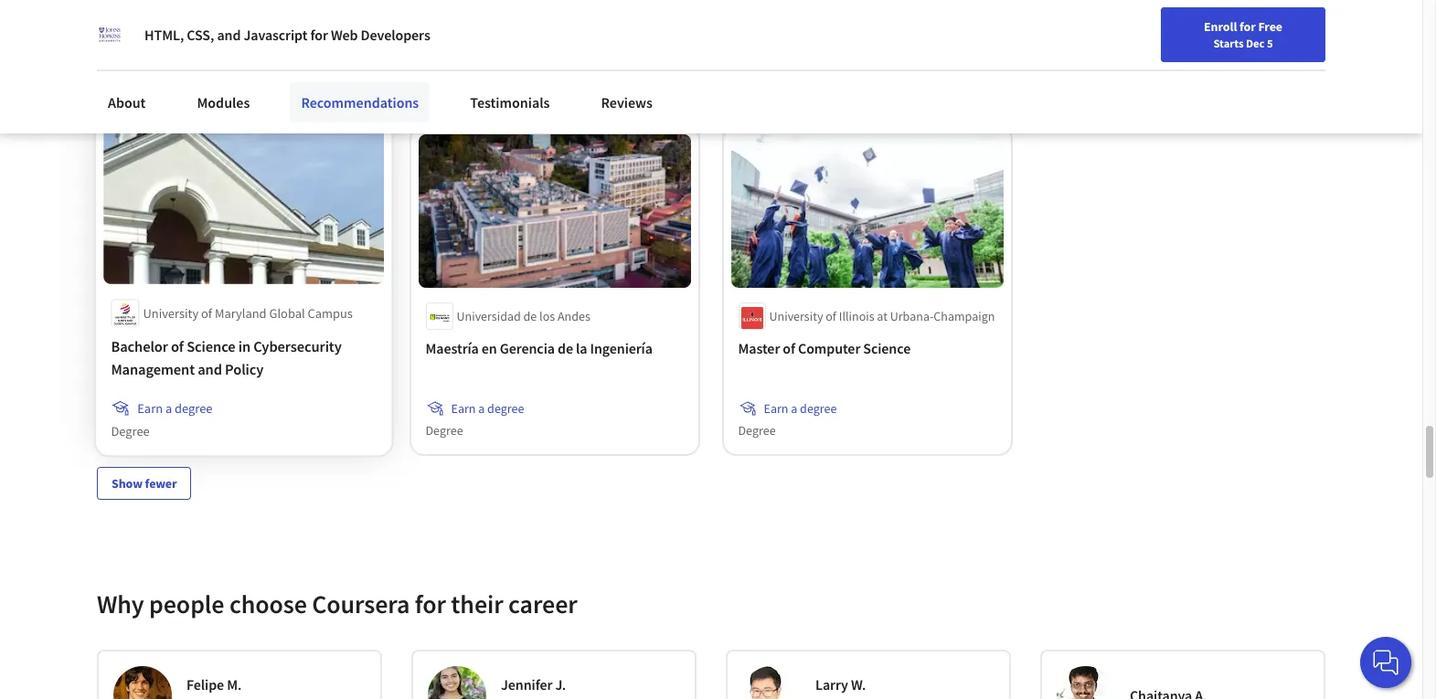 Task type: vqa. For each thing, say whether or not it's contained in the screenshot.
entry-
no



Task type: locate. For each thing, give the bounding box(es) containing it.
la
[[576, 339, 588, 357]]

ingeniería
[[591, 339, 653, 357]]

earn down 'master'
[[764, 400, 789, 417]]

0 horizontal spatial for
[[310, 26, 328, 44]]

of for maryland
[[201, 305, 212, 322]]

earn
[[137, 400, 163, 417], [452, 400, 476, 417], [764, 400, 789, 417]]

dec
[[1246, 36, 1265, 50]]

show
[[112, 475, 143, 492]]

larry w.
[[815, 675, 866, 694]]

0 horizontal spatial university
[[143, 305, 199, 322]]

bachelor
[[111, 337, 168, 356]]

of
[[201, 305, 212, 322], [826, 308, 837, 324], [171, 337, 184, 356], [783, 339, 796, 357]]

university
[[143, 305, 199, 322], [770, 308, 824, 324]]

degree down en
[[488, 400, 525, 417]]

earn a degree down en
[[452, 400, 525, 417]]

degree
[[175, 400, 213, 417], [488, 400, 525, 417], [800, 400, 837, 417]]

of up management
[[171, 337, 184, 356]]

science left in
[[187, 337, 235, 356]]

science
[[187, 337, 235, 356], [864, 339, 911, 357]]

earn a degree
[[137, 400, 213, 417], [452, 400, 525, 417], [764, 400, 837, 417]]

1 degree from the left
[[175, 400, 213, 417]]

2 horizontal spatial degree
[[800, 400, 837, 417]]

menu item
[[1039, 18, 1156, 78]]

1 horizontal spatial earn a degree
[[452, 400, 525, 417]]

1 horizontal spatial a
[[479, 400, 485, 417]]

earn a degree for computer
[[764, 400, 837, 417]]

1 horizontal spatial de
[[558, 339, 574, 357]]

jennifer
[[501, 675, 552, 694]]

html, css, and javascript for web developers
[[144, 26, 430, 44]]

de left la
[[558, 339, 574, 357]]

earn down management
[[137, 400, 163, 417]]

testimonials link
[[459, 82, 561, 122]]

coursera image
[[22, 15, 138, 44]]

management
[[111, 359, 195, 378]]

a down en
[[479, 400, 485, 417]]

universidad de los andes
[[457, 308, 591, 324]]

m.
[[227, 675, 242, 694]]

of inside bachelor of science in cybersecurity management and policy
[[171, 337, 184, 356]]

people
[[149, 588, 224, 621]]

university up master of computer science
[[770, 308, 824, 324]]

about link
[[97, 82, 157, 122]]

degree for science
[[175, 400, 213, 417]]

and
[[217, 26, 241, 44], [198, 359, 222, 378]]

2 earn a degree from the left
[[452, 400, 525, 417]]

0 horizontal spatial a
[[165, 400, 172, 417]]

show notifications image
[[1176, 23, 1198, 45]]

why
[[97, 588, 144, 621]]

and left policy
[[198, 359, 222, 378]]

a for bachelor
[[165, 400, 172, 417]]

1 earn a degree from the left
[[137, 400, 213, 417]]

science down at
[[864, 339, 911, 357]]

0 horizontal spatial degree
[[175, 400, 213, 417]]

1 horizontal spatial science
[[864, 339, 911, 357]]

maestría en gerencia de la ingeniería
[[426, 339, 653, 357]]

2 horizontal spatial earn a degree
[[764, 400, 837, 417]]

of left illinois
[[826, 308, 837, 324]]

2 degree from the left
[[488, 400, 525, 417]]

a
[[165, 400, 172, 417], [479, 400, 485, 417], [791, 400, 798, 417]]

1 horizontal spatial degree
[[488, 400, 525, 417]]

3 earn from the left
[[764, 400, 789, 417]]

bachelor of science in cybersecurity management and policy link
[[111, 335, 377, 380]]

university of maryland global campus
[[143, 305, 353, 322]]

earn down maestría
[[452, 400, 476, 417]]

reviews link
[[590, 82, 664, 122]]

bachelor of science in cybersecurity management and policy
[[111, 337, 342, 378]]

urbana-
[[891, 308, 934, 324]]

1 horizontal spatial university
[[770, 308, 824, 324]]

computer
[[799, 339, 861, 357]]

chat with us image
[[1371, 648, 1400, 677]]

1 earn from the left
[[137, 400, 163, 417]]

felipe
[[186, 675, 224, 694]]

a down master of computer science
[[791, 400, 798, 417]]

and right css,
[[217, 26, 241, 44]]

1 vertical spatial and
[[198, 359, 222, 378]]

a for maestría
[[479, 400, 485, 417]]

3 earn a degree from the left
[[764, 400, 837, 417]]

earn a degree down master of computer science
[[764, 400, 837, 417]]

de left los
[[524, 308, 537, 324]]

for left the their
[[415, 588, 446, 621]]

earn a degree down management
[[137, 400, 213, 417]]

0 vertical spatial and
[[217, 26, 241, 44]]

0 horizontal spatial earn
[[137, 400, 163, 417]]

a down management
[[165, 400, 172, 417]]

degree for gerencia
[[488, 400, 525, 417]]

w.
[[851, 675, 866, 694]]

2 horizontal spatial for
[[1240, 18, 1256, 35]]

of for computer
[[783, 339, 796, 357]]

2 a from the left
[[479, 400, 485, 417]]

choose
[[229, 588, 307, 621]]

for up "dec"
[[1240, 18, 1256, 35]]

about
[[108, 93, 146, 112]]

of for science
[[171, 337, 184, 356]]

of right 'master'
[[783, 339, 796, 357]]

0 horizontal spatial science
[[187, 337, 235, 356]]

enroll
[[1204, 18, 1237, 35]]

policy
[[225, 359, 264, 378]]

degree down management
[[175, 400, 213, 417]]

j.
[[555, 675, 566, 694]]

1 a from the left
[[165, 400, 172, 417]]

enroll for free starts dec 5
[[1204, 18, 1283, 50]]

0 horizontal spatial earn a degree
[[137, 400, 213, 417]]

collection element
[[86, 0, 1336, 529]]

2 horizontal spatial a
[[791, 400, 798, 417]]

champaign
[[934, 308, 995, 324]]

of left "maryland"
[[201, 305, 212, 322]]

3 degree from the left
[[800, 400, 837, 417]]

1 horizontal spatial earn
[[452, 400, 476, 417]]

master of computer science
[[739, 339, 911, 357]]

de
[[524, 308, 537, 324], [558, 339, 574, 357]]

for left the web
[[310, 26, 328, 44]]

of for illinois
[[826, 308, 837, 324]]

university of illinois at urbana-champaign
[[770, 308, 995, 324]]

illinois
[[839, 308, 875, 324]]

3 a from the left
[[791, 400, 798, 417]]

their
[[451, 588, 503, 621]]

recommendations link
[[290, 82, 430, 122]]

los
[[540, 308, 555, 324]]

university up bachelor
[[143, 305, 199, 322]]

a for master
[[791, 400, 798, 417]]

1 vertical spatial de
[[558, 339, 574, 357]]

degree
[[113, 70, 151, 86], [426, 70, 464, 86], [739, 70, 776, 86], [1051, 70, 1089, 86], [426, 422, 464, 439], [739, 422, 776, 439], [111, 422, 150, 439]]

2 horizontal spatial earn
[[764, 400, 789, 417]]

2 earn from the left
[[452, 400, 476, 417]]

1 horizontal spatial for
[[415, 588, 446, 621]]

degree down master of computer science
[[800, 400, 837, 417]]

None search field
[[261, 11, 699, 48]]

reviews
[[601, 93, 653, 112]]

for
[[1240, 18, 1256, 35], [310, 26, 328, 44], [415, 588, 446, 621]]

master
[[739, 339, 780, 357]]

0 vertical spatial de
[[524, 308, 537, 324]]

maestría
[[426, 339, 479, 357]]



Task type: describe. For each thing, give the bounding box(es) containing it.
university for computer
[[770, 308, 824, 324]]

free
[[1258, 18, 1283, 35]]

for inside "enroll for free starts dec 5"
[[1240, 18, 1256, 35]]

gerencia
[[500, 339, 555, 357]]

earn for bachelor
[[137, 400, 163, 417]]

maryland
[[215, 305, 267, 322]]

html,
[[144, 26, 184, 44]]

universidad
[[457, 308, 521, 324]]

recommendations
[[301, 93, 419, 112]]

campus
[[308, 305, 353, 322]]

starts
[[1213, 36, 1244, 50]]

show fewer button
[[97, 467, 191, 500]]

show fewer
[[112, 475, 177, 492]]

earn for master
[[764, 400, 789, 417]]

5
[[1267, 36, 1273, 50]]

for for developers
[[310, 26, 328, 44]]

modules link
[[186, 82, 261, 122]]

career
[[508, 588, 577, 621]]

jennifer j.
[[501, 675, 566, 694]]

larry
[[815, 675, 848, 694]]

earn a degree for science
[[137, 400, 213, 417]]

javascript
[[244, 26, 307, 44]]

degree for computer
[[800, 400, 837, 417]]

developers
[[361, 26, 430, 44]]

in
[[238, 337, 251, 356]]

earn a degree for gerencia
[[452, 400, 525, 417]]

science inside bachelor of science in cybersecurity management and policy
[[187, 337, 235, 356]]

cybersecurity
[[253, 337, 342, 356]]

for for career
[[415, 588, 446, 621]]

andes
[[558, 308, 591, 324]]

and inside bachelor of science in cybersecurity management and policy
[[198, 359, 222, 378]]

johns hopkins university image
[[97, 22, 122, 48]]

why people choose coursera for their career
[[97, 588, 577, 621]]

fewer
[[145, 475, 177, 492]]

en
[[482, 339, 498, 357]]

modules
[[197, 93, 250, 112]]

testimonials
[[470, 93, 550, 112]]

coursera
[[312, 588, 410, 621]]

university for science
[[143, 305, 199, 322]]

at
[[877, 308, 888, 324]]

0 horizontal spatial de
[[524, 308, 537, 324]]

earn for maestría
[[452, 400, 476, 417]]

web
[[331, 26, 358, 44]]

maestría en gerencia de la ingeniería link
[[426, 337, 684, 359]]

master of computer science link
[[739, 337, 996, 359]]

css,
[[187, 26, 214, 44]]

global
[[269, 305, 305, 322]]

felipe m.
[[186, 675, 242, 694]]



